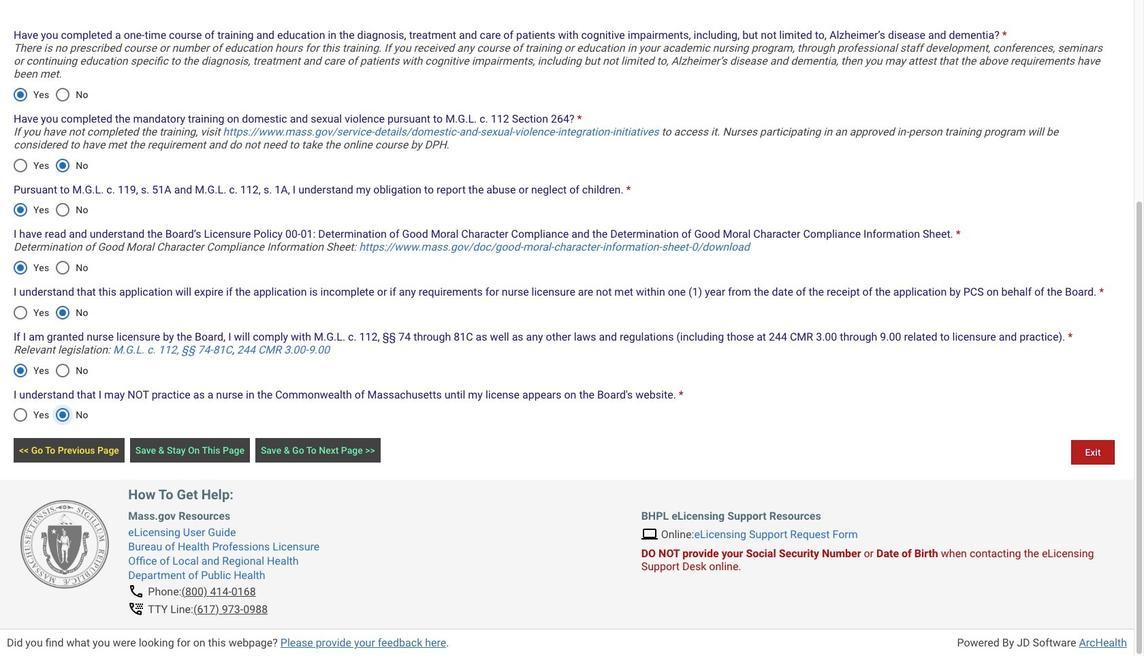 Task type: describe. For each thing, give the bounding box(es) containing it.
4 option group from the top
[[6, 251, 95, 284]]

1 option group from the top
[[6, 78, 95, 111]]

2 option group from the top
[[6, 149, 95, 182]]

7 option group from the top
[[6, 399, 95, 432]]

massachusetts state seal image
[[20, 500, 109, 589]]



Task type: locate. For each thing, give the bounding box(es) containing it.
3 option group from the top
[[6, 194, 95, 226]]

6 option group from the top
[[6, 354, 95, 387]]

option group
[[6, 78, 95, 111], [6, 149, 95, 182], [6, 194, 95, 226], [6, 251, 95, 284], [6, 296, 95, 329], [6, 354, 95, 387], [6, 399, 95, 432]]

5 option group from the top
[[6, 296, 95, 329]]



